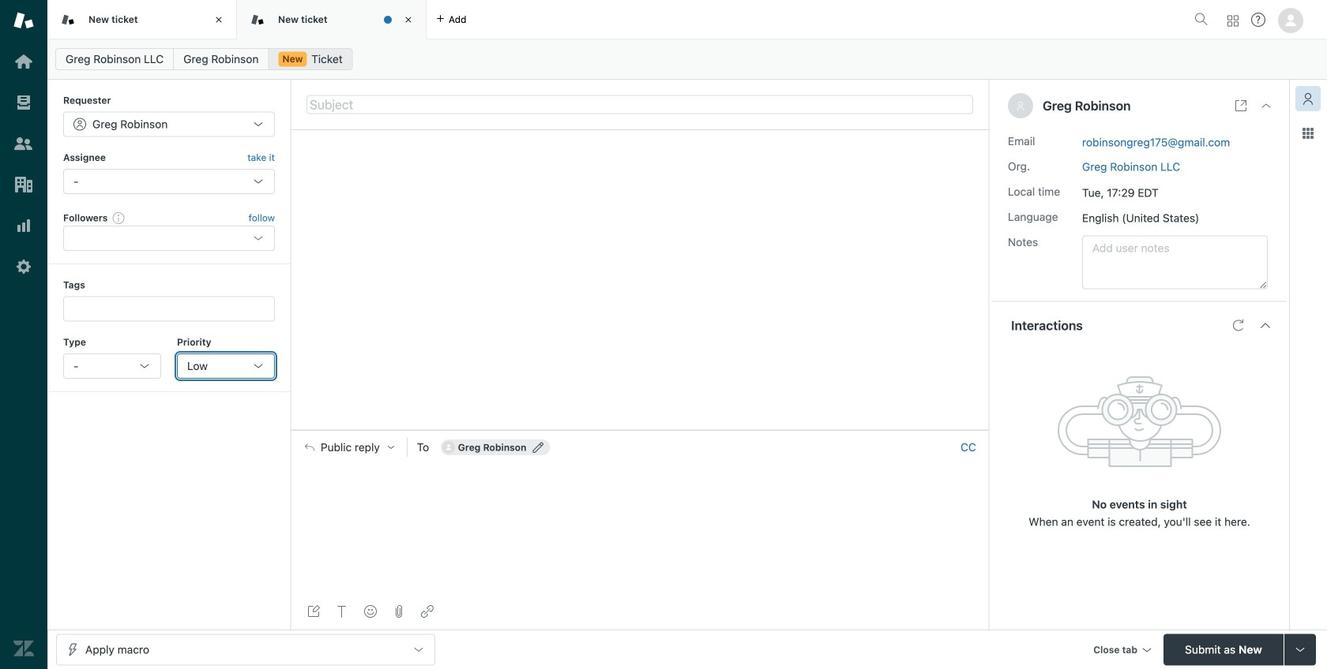 Task type: locate. For each thing, give the bounding box(es) containing it.
0 horizontal spatial close image
[[211, 12, 227, 28]]

edit user image
[[533, 442, 544, 453]]

close image
[[1260, 100, 1273, 112]]

get help image
[[1251, 13, 1265, 27]]

insert emojis image
[[364, 606, 377, 618]]

close image
[[211, 12, 227, 28], [400, 12, 416, 28]]

1 horizontal spatial close image
[[400, 12, 416, 28]]

add attachment image
[[393, 606, 405, 618]]

admin image
[[13, 257, 34, 277]]

Add user notes text field
[[1082, 236, 1268, 290]]

tab
[[47, 0, 237, 39], [237, 0, 427, 39]]

info on adding followers image
[[112, 212, 125, 224]]

2 tab from the left
[[237, 0, 427, 39]]

robinsongreg175@gmail.com image
[[442, 441, 455, 454]]

apps image
[[1302, 127, 1314, 140]]

format text image
[[336, 606, 348, 618]]

user image
[[1016, 101, 1025, 111], [1017, 102, 1024, 110]]

views image
[[13, 92, 34, 113]]

customer context image
[[1302, 92, 1314, 105]]

displays possible ticket submission types image
[[1294, 644, 1306, 657]]



Task type: vqa. For each thing, say whether or not it's contained in the screenshot.
the Organizations image
yes



Task type: describe. For each thing, give the bounding box(es) containing it.
zendesk products image
[[1227, 15, 1239, 26]]

1 close image from the left
[[211, 12, 227, 28]]

secondary element
[[47, 43, 1327, 75]]

tabs tab list
[[47, 0, 1188, 39]]

customers image
[[13, 133, 34, 154]]

zendesk support image
[[13, 10, 34, 31]]

Subject field
[[306, 95, 973, 114]]

main element
[[0, 0, 47, 670]]

reporting image
[[13, 216, 34, 236]]

get started image
[[13, 51, 34, 72]]

1 tab from the left
[[47, 0, 237, 39]]

2 close image from the left
[[400, 12, 416, 28]]

draft mode image
[[307, 606, 320, 618]]

view more details image
[[1235, 100, 1247, 112]]

minimize composer image
[[633, 424, 646, 437]]

zendesk image
[[13, 639, 34, 660]]

add link (cmd k) image
[[421, 606, 434, 618]]

organizations image
[[13, 175, 34, 195]]



